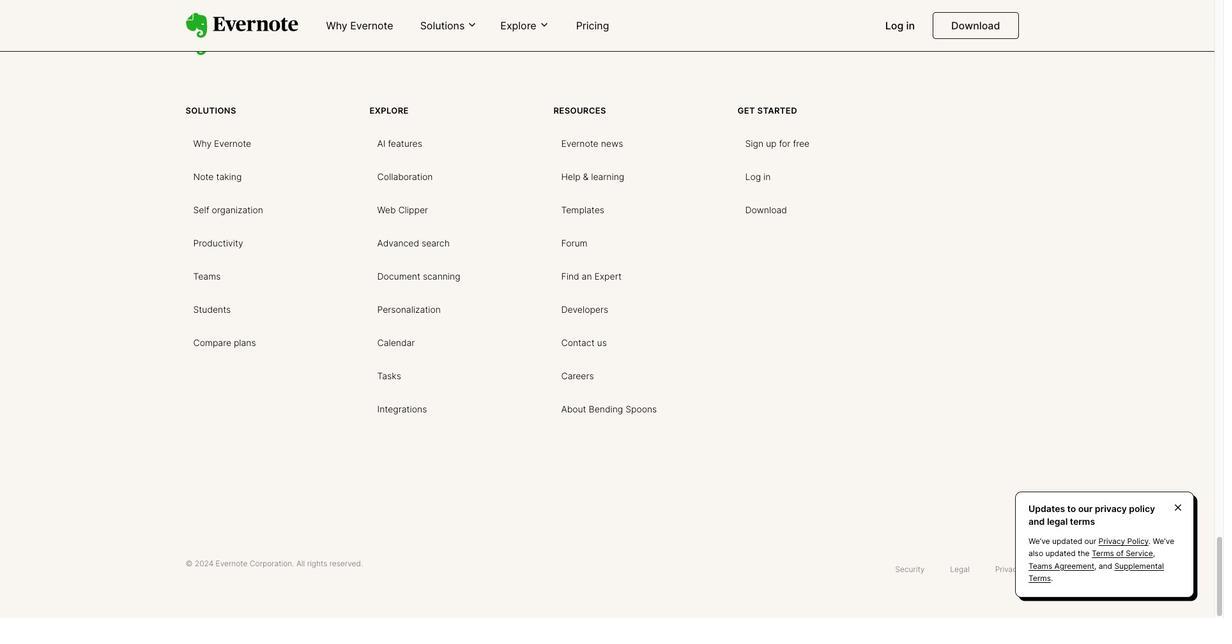 Task type: locate. For each thing, give the bounding box(es) containing it.
0 horizontal spatial .
[[1051, 574, 1053, 583]]

1 vertical spatial .
[[1051, 574, 1053, 583]]

0 vertical spatial why evernote
[[326, 19, 393, 32]]

solutions
[[420, 19, 465, 32], [186, 105, 236, 116]]

terms
[[1092, 549, 1114, 559], [1029, 574, 1051, 583]]

we've right the policy
[[1153, 537, 1175, 547]]

0 vertical spatial and
[[1029, 516, 1045, 527]]

1 horizontal spatial explore
[[501, 19, 537, 32]]

note
[[193, 171, 214, 182]]

pricing
[[576, 19, 609, 32]]

web
[[377, 204, 396, 215]]

0 vertical spatial log
[[886, 19, 904, 32]]

0 horizontal spatial we've
[[1029, 537, 1050, 547]]

privacy up of
[[1099, 537, 1125, 547]]

our for privacy
[[1085, 537, 1097, 547]]

, up supplemental
[[1153, 549, 1155, 559]]

collaboration
[[377, 171, 433, 182]]

2 evernote logo image from the top
[[186, 30, 298, 55]]

log for the right the log in link
[[886, 19, 904, 32]]

compare plans link
[[186, 332, 264, 353]]

updates
[[1029, 504, 1065, 514]]

0 horizontal spatial in
[[764, 171, 771, 182]]

our inside updates to our privacy policy and legal terms
[[1079, 504, 1093, 514]]

corporation.
[[250, 559, 294, 569]]

0 horizontal spatial log in link
[[738, 166, 779, 186]]

updated up the teams agreement link
[[1046, 549, 1076, 559]]

1 vertical spatial why evernote link
[[186, 133, 259, 153]]

1 vertical spatial and
[[1099, 561, 1113, 571]]

explore
[[501, 19, 537, 32], [370, 105, 409, 116]]

calendar link
[[370, 332, 423, 353]]

we've inside . we've also updated the
[[1153, 537, 1175, 547]]

security
[[895, 565, 925, 574]]

0 vertical spatial updated
[[1052, 537, 1083, 547]]

why evernote link
[[319, 14, 401, 38], [186, 133, 259, 153]]

0 vertical spatial log in link
[[878, 14, 923, 38]]

templates link
[[554, 199, 612, 220]]

and down updates on the bottom right of the page
[[1029, 516, 1045, 527]]

of
[[1117, 549, 1124, 559]]

also
[[1029, 549, 1044, 559]]

0 vertical spatial why evernote link
[[319, 14, 401, 38]]

teams up students link
[[193, 271, 221, 282]]

0 vertical spatial privacy
[[1099, 537, 1125, 547]]

our up 'terms'
[[1079, 504, 1093, 514]]

teams down 'also'
[[1029, 561, 1053, 571]]

0 horizontal spatial why evernote
[[193, 138, 251, 149]]

0 horizontal spatial solutions
[[186, 105, 236, 116]]

. down the teams agreement link
[[1051, 574, 1053, 583]]

1 vertical spatial download
[[745, 204, 787, 215]]

students
[[193, 304, 231, 315]]

about
[[561, 404, 586, 415]]

productivity link
[[186, 232, 251, 253]]

our up the
[[1085, 537, 1097, 547]]

1 horizontal spatial ,
[[1153, 549, 1155, 559]]

self organization link
[[186, 199, 271, 220]]

1 vertical spatial terms
[[1029, 574, 1051, 583]]

updated up the
[[1052, 537, 1083, 547]]

1 vertical spatial why evernote
[[193, 138, 251, 149]]

1 vertical spatial log in link
[[738, 166, 779, 186]]

0 vertical spatial in
[[906, 19, 915, 32]]

1 horizontal spatial solutions
[[420, 19, 465, 32]]

scanning
[[423, 271, 461, 282]]

why
[[326, 19, 347, 32], [193, 138, 212, 149]]

explore button
[[497, 18, 553, 33]]

1 vertical spatial our
[[1085, 537, 1097, 547]]

all
[[296, 559, 305, 569]]

0 vertical spatial download link
[[933, 12, 1019, 39]]

pricing link
[[568, 14, 617, 38]]

search
[[422, 238, 450, 248]]

security link
[[888, 560, 933, 578]]

terms of service link
[[1092, 549, 1153, 559]]

legal
[[1047, 516, 1068, 527]]

0 vertical spatial terms
[[1092, 549, 1114, 559]]

updated inside . we've also updated the
[[1046, 549, 1076, 559]]

and
[[1029, 516, 1045, 527], [1099, 561, 1113, 571]]

0 vertical spatial our
[[1079, 504, 1093, 514]]

an
[[582, 271, 592, 282]]

tasks link
[[370, 365, 409, 386]]

developers
[[561, 304, 608, 315]]

0 horizontal spatial why evernote link
[[186, 133, 259, 153]]

why evernote link for productivity
[[186, 133, 259, 153]]

0 vertical spatial solutions
[[420, 19, 465, 32]]

advanced search
[[377, 238, 450, 248]]

news
[[601, 138, 623, 149]]

0 vertical spatial why
[[326, 19, 347, 32]]

integrations
[[377, 404, 427, 415]]

teams inside terms of service , teams agreement , and
[[1029, 561, 1053, 571]]

0 vertical spatial log in
[[886, 19, 915, 32]]

for
[[779, 138, 791, 149]]

. inside . we've also updated the
[[1149, 537, 1151, 547]]

. up service
[[1149, 537, 1151, 547]]

1 horizontal spatial terms
[[1092, 549, 1114, 559]]

log in link
[[878, 14, 923, 38], [738, 166, 779, 186]]

find an expert
[[561, 271, 622, 282]]

legal
[[950, 565, 970, 574]]

get started
[[738, 105, 797, 116]]

productivity
[[193, 238, 243, 248]]

1 vertical spatial teams
[[1029, 561, 1053, 571]]

1 horizontal spatial and
[[1099, 561, 1113, 571]]

0 horizontal spatial explore
[[370, 105, 409, 116]]

up
[[766, 138, 777, 149]]

0 horizontal spatial download
[[745, 204, 787, 215]]

0 horizontal spatial terms
[[1029, 574, 1051, 583]]

privacy right 'legal'
[[995, 565, 1021, 574]]

terms inside supplemental terms
[[1029, 574, 1051, 583]]

.
[[1149, 537, 1151, 547], [1051, 574, 1053, 583]]

1 we've from the left
[[1029, 537, 1050, 547]]

0 horizontal spatial why
[[193, 138, 212, 149]]

clipper
[[398, 204, 428, 215]]

bending
[[589, 404, 623, 415]]

log in
[[886, 19, 915, 32], [745, 171, 771, 182]]

1 horizontal spatial teams
[[1029, 561, 1053, 571]]

1 horizontal spatial why evernote link
[[319, 14, 401, 38]]

advanced
[[377, 238, 419, 248]]

0 horizontal spatial and
[[1029, 516, 1045, 527]]

1 horizontal spatial .
[[1149, 537, 1151, 547]]

1 vertical spatial explore
[[370, 105, 409, 116]]

terms left of
[[1092, 549, 1114, 559]]

1 horizontal spatial why evernote
[[326, 19, 393, 32]]

and down . we've also updated the
[[1099, 561, 1113, 571]]

features
[[388, 138, 422, 149]]

policy
[[1129, 504, 1155, 514]]

started
[[758, 105, 797, 116]]

download
[[952, 19, 1000, 32], [745, 204, 787, 215]]

and inside updates to our privacy policy and legal terms
[[1029, 516, 1045, 527]]

terms down 'also'
[[1029, 574, 1051, 583]]

1 horizontal spatial we've
[[1153, 537, 1175, 547]]

updates to our privacy policy and legal terms
[[1029, 504, 1155, 527]]

in
[[906, 19, 915, 32], [764, 171, 771, 182]]

evernote logo image
[[186, 13, 298, 38], [186, 30, 298, 55]]

1 vertical spatial log
[[745, 171, 761, 182]]

0 horizontal spatial log
[[745, 171, 761, 182]]

1 horizontal spatial log in
[[886, 19, 915, 32]]

we've up 'also'
[[1029, 537, 1050, 547]]

, down . we've also updated the
[[1095, 561, 1097, 571]]

help
[[561, 171, 581, 182]]

0 vertical spatial .
[[1149, 537, 1151, 547]]

we've
[[1029, 537, 1050, 547], [1153, 537, 1175, 547]]

1 horizontal spatial download
[[952, 19, 1000, 32]]

1 vertical spatial download link
[[738, 199, 795, 220]]

why evernote for productivity
[[193, 138, 251, 149]]

0 horizontal spatial teams
[[193, 271, 221, 282]]

2 we've from the left
[[1153, 537, 1175, 547]]

1 horizontal spatial log
[[886, 19, 904, 32]]

1 evernote logo image from the top
[[186, 13, 298, 38]]

contact
[[561, 337, 595, 348]]

sign up for free
[[745, 138, 810, 149]]

why evernote
[[326, 19, 393, 32], [193, 138, 251, 149]]

1 vertical spatial log in
[[745, 171, 771, 182]]

teams
[[193, 271, 221, 282], [1029, 561, 1053, 571]]

1 vertical spatial ,
[[1095, 561, 1097, 571]]

organization
[[212, 204, 263, 215]]

advanced search link
[[370, 232, 457, 253]]

solutions inside "button"
[[420, 19, 465, 32]]

1 vertical spatial updated
[[1046, 549, 1076, 559]]

1 vertical spatial why
[[193, 138, 212, 149]]

1 horizontal spatial why
[[326, 19, 347, 32]]

1 horizontal spatial log in link
[[878, 14, 923, 38]]

1 vertical spatial privacy
[[995, 565, 1021, 574]]

updated
[[1052, 537, 1083, 547], [1046, 549, 1076, 559]]

and inside terms of service , teams agreement , and
[[1099, 561, 1113, 571]]

0 horizontal spatial privacy
[[995, 565, 1021, 574]]

0 vertical spatial download
[[952, 19, 1000, 32]]

document scanning link
[[370, 266, 468, 286]]

log
[[886, 19, 904, 32], [745, 171, 761, 182]]

0 vertical spatial explore
[[501, 19, 537, 32]]



Task type: describe. For each thing, give the bounding box(es) containing it.
rights
[[307, 559, 327, 569]]

© 2024 evernote corporation. all rights reserved.
[[186, 559, 363, 569]]

why evernote for pricing
[[326, 19, 393, 32]]

policy
[[1128, 537, 1149, 547]]

find
[[561, 271, 579, 282]]

1 vertical spatial solutions
[[186, 105, 236, 116]]

resources
[[554, 105, 606, 116]]

we've updated our privacy policy
[[1029, 537, 1149, 547]]

legal link
[[943, 560, 977, 578]]

why for productivity
[[193, 138, 212, 149]]

evernote news link
[[554, 133, 631, 153]]

reserved.
[[330, 559, 363, 569]]

. for . we've also updated the
[[1149, 537, 1151, 547]]

tasks
[[377, 370, 401, 381]]

ai features link
[[370, 133, 430, 153]]

contact us link
[[554, 332, 615, 353]]

privacy
[[1095, 504, 1127, 514]]

1 horizontal spatial privacy
[[1099, 537, 1125, 547]]

supplemental terms
[[1029, 561, 1164, 583]]

download for download link to the left
[[745, 204, 787, 215]]

get
[[738, 105, 755, 116]]

careers
[[561, 370, 594, 381]]

1 vertical spatial in
[[764, 171, 771, 182]]

why evernote link for pricing
[[319, 14, 401, 38]]

find an expert link
[[554, 266, 630, 286]]

1 horizontal spatial in
[[906, 19, 915, 32]]

careers link
[[554, 365, 602, 386]]

self
[[193, 204, 209, 215]]

supplemental
[[1115, 561, 1164, 571]]

our for privacy
[[1079, 504, 1093, 514]]

teams link
[[186, 266, 228, 286]]

personalization link
[[370, 299, 449, 319]]

help & learning
[[561, 171, 624, 182]]

evernote news
[[561, 138, 623, 149]]

expert
[[595, 271, 622, 282]]

explore inside button
[[501, 19, 537, 32]]

the
[[1078, 549, 1090, 559]]

0 horizontal spatial log in
[[745, 171, 771, 182]]

students link
[[186, 299, 239, 319]]

templates
[[561, 204, 605, 215]]

collaboration link
[[370, 166, 441, 186]]

about bending spoons
[[561, 404, 657, 415]]

spoons
[[626, 404, 657, 415]]

0 vertical spatial teams
[[193, 271, 221, 282]]

log for the log in link to the left
[[745, 171, 761, 182]]

compare
[[193, 337, 231, 348]]

supplemental terms link
[[1029, 561, 1164, 583]]

ai features
[[377, 138, 422, 149]]

why for pricing
[[326, 19, 347, 32]]

plans
[[234, 337, 256, 348]]

sign up for free link
[[738, 133, 817, 153]]

sign
[[745, 138, 764, 149]]

us
[[597, 337, 607, 348]]

document scanning
[[377, 271, 461, 282]]

privacy policy link
[[1099, 537, 1149, 547]]

note taking
[[193, 171, 242, 182]]

developers link
[[554, 299, 616, 319]]

0 horizontal spatial download link
[[738, 199, 795, 220]]

terms inside terms of service , teams agreement , and
[[1092, 549, 1114, 559]]

self organization
[[193, 204, 263, 215]]

forum link
[[554, 232, 595, 253]]

solutions button
[[416, 18, 481, 33]]

download for rightmost download link
[[952, 19, 1000, 32]]

1 horizontal spatial download link
[[933, 12, 1019, 39]]

0 vertical spatial ,
[[1153, 549, 1155, 559]]

teams agreement link
[[1029, 561, 1095, 571]]

privacy link
[[988, 560, 1029, 578]]

compare plans
[[193, 337, 256, 348]]

. for .
[[1051, 574, 1053, 583]]

service
[[1126, 549, 1153, 559]]

0 horizontal spatial ,
[[1095, 561, 1097, 571]]

about bending spoons link
[[554, 399, 665, 419]]

&
[[583, 171, 589, 182]]

terms
[[1070, 516, 1095, 527]]

taking
[[216, 171, 242, 182]]

web clipper
[[377, 204, 428, 215]]

terms of service , teams agreement , and
[[1029, 549, 1155, 571]]

document
[[377, 271, 420, 282]]

forum
[[561, 238, 588, 248]]

ai
[[377, 138, 386, 149]]

contact us
[[561, 337, 607, 348]]

to
[[1068, 504, 1076, 514]]

. we've also updated the
[[1029, 537, 1175, 559]]

integrations link
[[370, 399, 435, 419]]

learning
[[591, 171, 624, 182]]

personalization
[[377, 304, 441, 315]]



Task type: vqa. For each thing, say whether or not it's contained in the screenshot.
"on"
no



